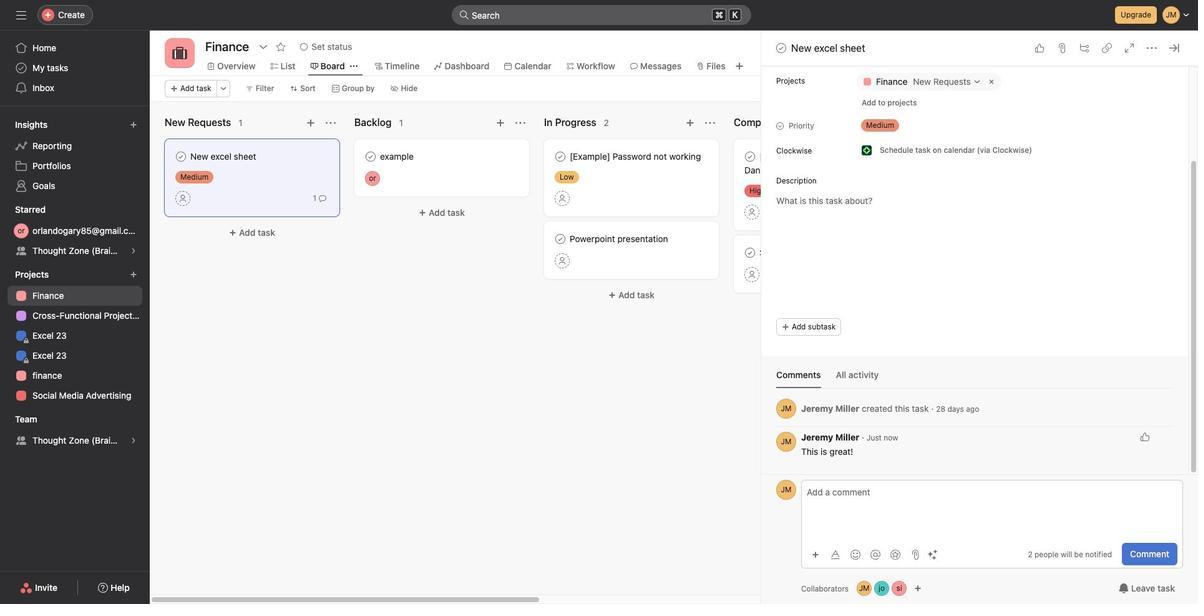 Task type: describe. For each thing, give the bounding box(es) containing it.
full screen image
[[1125, 43, 1135, 53]]

copy task link image
[[1102, 43, 1112, 53]]

add subtask image
[[1080, 43, 1090, 53]]

prominent image
[[459, 10, 469, 20]]

briefcase image
[[172, 46, 187, 61]]

teams element
[[0, 408, 150, 453]]

add or remove collaborators image
[[857, 581, 872, 596]]

insights element
[[0, 114, 150, 198]]

1 open user profile image from the top
[[776, 399, 796, 419]]

3 mark complete image from the left
[[743, 149, 758, 164]]

0 likes. click to like this task comment image
[[1140, 432, 1150, 442]]

0 horizontal spatial add or remove collaborators image
[[875, 581, 890, 596]]

tab list inside main content
[[776, 368, 1174, 389]]

close details image
[[1170, 43, 1180, 53]]

at mention image
[[871, 550, 881, 560]]

mark complete checkbox inside 'new excel sheet' dialog
[[774, 41, 789, 56]]

more section actions image for 3rd add task icon from the left
[[705, 118, 715, 128]]

more actions image
[[219, 85, 227, 92]]

mark complete image for 2nd add task icon from the right
[[363, 149, 378, 164]]

appreciations image
[[891, 550, 901, 560]]

attachments: add a file to this task, new excel sheet image
[[1057, 43, 1067, 53]]

emoji image
[[851, 550, 861, 560]]

toggle assignee popover image
[[365, 171, 380, 186]]

projects element
[[0, 263, 150, 408]]

1 horizontal spatial add or remove collaborators image
[[892, 581, 907, 596]]

show options image
[[259, 42, 269, 52]]

new insights image
[[130, 121, 137, 129]]



Task type: locate. For each thing, give the bounding box(es) containing it.
3 open user profile image from the top
[[776, 480, 796, 500]]

1 mark complete image from the left
[[363, 149, 378, 164]]

hide sidebar image
[[16, 10, 26, 20]]

2 open user profile image from the top
[[776, 432, 796, 452]]

more section actions image for 1st add task icon
[[326, 118, 336, 128]]

1 see details, thought zone (brainstorm space) image from the top
[[130, 247, 137, 255]]

2 more section actions image from the left
[[516, 118, 526, 128]]

new project or portfolio image
[[130, 271, 137, 278]]

add task image
[[306, 118, 316, 128], [496, 118, 506, 128], [685, 118, 695, 128]]

1 more section actions image from the left
[[326, 118, 336, 128]]

main content
[[762, 0, 1189, 474]]

Search tasks, projects, and more text field
[[452, 5, 752, 25]]

more section actions image
[[326, 118, 336, 128], [516, 118, 526, 128], [705, 118, 715, 128]]

1 add task image from the left
[[306, 118, 316, 128]]

new excel sheet dialog
[[762, 0, 1198, 604]]

2 vertical spatial open user profile image
[[776, 480, 796, 500]]

1 comment image
[[319, 195, 326, 202]]

1 horizontal spatial mark complete image
[[553, 149, 568, 164]]

remove image
[[987, 77, 997, 87]]

see details, thought zone (brainstorm space) image
[[130, 247, 137, 255], [130, 437, 137, 444]]

mark complete image
[[774, 41, 789, 56], [174, 149, 189, 164], [553, 232, 568, 247], [743, 245, 758, 260]]

toolbar inside 'new excel sheet' dialog
[[807, 545, 942, 563]]

2 mark complete image from the left
[[553, 149, 568, 164]]

2 horizontal spatial add task image
[[685, 118, 695, 128]]

0 horizontal spatial add task image
[[306, 118, 316, 128]]

formatting image
[[831, 550, 841, 560]]

add or remove collaborators image down attach a file or paste an image
[[915, 585, 922, 592]]

ai assist options (upgrade) image
[[928, 550, 938, 560]]

add or remove collaborators image down appreciations image
[[892, 581, 907, 596]]

global element
[[0, 31, 150, 105]]

see details, thought zone (brainstorm space) image inside starred element
[[130, 247, 137, 255]]

toolbar
[[807, 545, 942, 563]]

2 horizontal spatial add or remove collaborators image
[[915, 585, 922, 592]]

3 more section actions image from the left
[[705, 118, 715, 128]]

see details, thought zone (brainstorm space) image inside teams element
[[130, 437, 137, 444]]

more actions for this task image
[[1147, 43, 1157, 53]]

add to starred image
[[276, 42, 286, 52]]

insert an object image
[[812, 551, 820, 558]]

attach a file or paste an image image
[[911, 550, 921, 560]]

tab actions image
[[350, 62, 357, 70]]

None text field
[[202, 36, 252, 58]]

0 vertical spatial open user profile image
[[776, 399, 796, 419]]

add or remove collaborators image
[[875, 581, 890, 596], [892, 581, 907, 596], [915, 585, 922, 592]]

2 horizontal spatial more section actions image
[[705, 118, 715, 128]]

more section actions image for 2nd add task icon from the right
[[516, 118, 526, 128]]

2 horizontal spatial mark complete image
[[743, 149, 758, 164]]

Mark complete checkbox
[[553, 149, 568, 164], [743, 149, 758, 164], [743, 245, 758, 260]]

1 vertical spatial see details, thought zone (brainstorm space) image
[[130, 437, 137, 444]]

main content inside 'new excel sheet' dialog
[[762, 0, 1189, 474]]

starred element
[[0, 198, 150, 263]]

2 see details, thought zone (brainstorm space) image from the top
[[130, 437, 137, 444]]

open user profile image
[[776, 399, 796, 419], [776, 432, 796, 452], [776, 480, 796, 500]]

add or remove collaborators image right add or remove collaborators image
[[875, 581, 890, 596]]

3 add task image from the left
[[685, 118, 695, 128]]

1 horizontal spatial add task image
[[496, 118, 506, 128]]

add tab image
[[734, 61, 744, 71]]

1 vertical spatial open user profile image
[[776, 432, 796, 452]]

None field
[[452, 5, 752, 25]]

0 vertical spatial see details, thought zone (brainstorm space) image
[[130, 247, 137, 255]]

0 likes. click to like this task image
[[1035, 43, 1045, 53]]

mark complete image
[[363, 149, 378, 164], [553, 149, 568, 164], [743, 149, 758, 164]]

0 horizontal spatial more section actions image
[[326, 118, 336, 128]]

Mark complete checkbox
[[774, 41, 789, 56], [174, 149, 189, 164], [363, 149, 378, 164], [553, 232, 568, 247]]

2 add task image from the left
[[496, 118, 506, 128]]

0 horizontal spatial mark complete image
[[363, 149, 378, 164]]

tab list
[[776, 368, 1174, 389]]

mark complete image for 3rd add task icon from the left
[[553, 149, 568, 164]]

1 horizontal spatial more section actions image
[[516, 118, 526, 128]]



Task type: vqa. For each thing, say whether or not it's contained in the screenshot.
the top See Details, Thought Zone (Brainstorm Space) icon
yes



